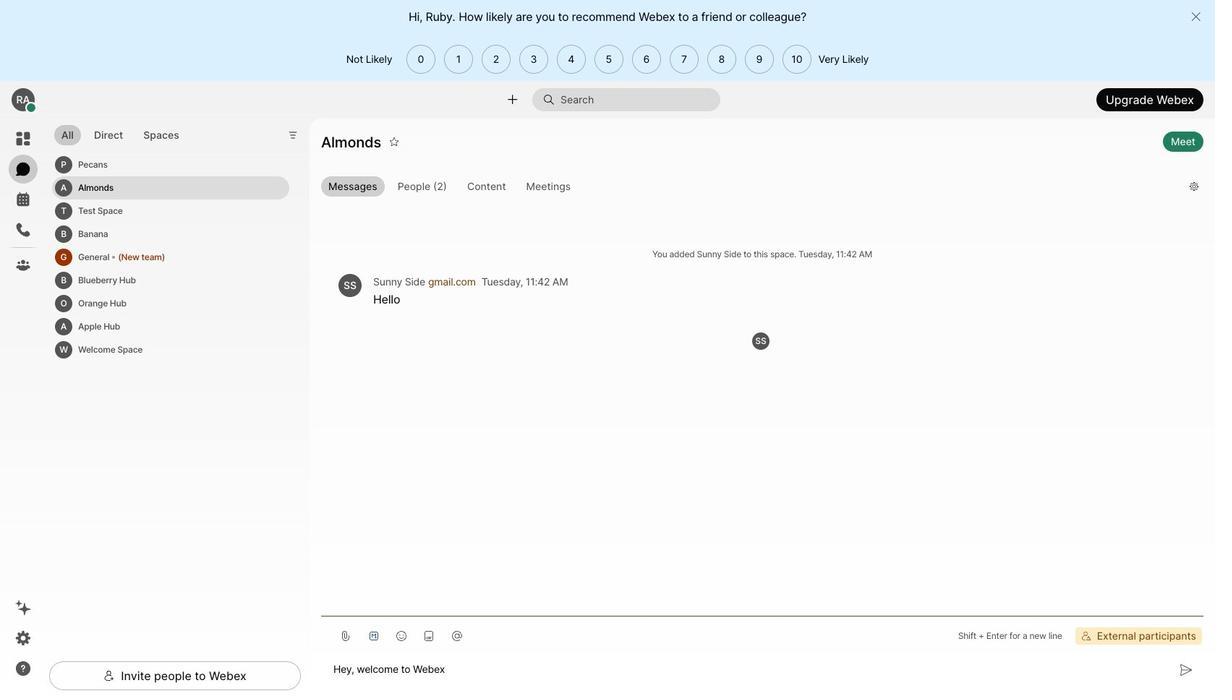 Task type: describe. For each thing, give the bounding box(es) containing it.
orange hub list item
[[52, 292, 289, 316]]

mention image
[[451, 631, 463, 642]]

calls image
[[14, 221, 32, 239]]

message composer toolbar element
[[321, 617, 1204, 651]]

add to favorites image
[[389, 130, 399, 153]]

connect people image
[[506, 93, 520, 107]]

0 vertical spatial wrapper image
[[26, 103, 36, 113]]

(new team) element
[[118, 250, 165, 266]]

meetings image
[[14, 191, 32, 208]]

filter by image
[[288, 130, 299, 141]]

markdown image
[[368, 631, 380, 642]]

emoji image
[[396, 631, 407, 642]]

pecans list item
[[52, 153, 289, 177]]

what's new image
[[14, 600, 32, 617]]

help image
[[14, 661, 32, 678]]

apple hub list item
[[52, 316, 289, 339]]

teams, has no new notifications image
[[14, 257, 32, 274]]

view space settings image
[[1190, 175, 1200, 198]]

how likely are you to recommend webex to a friend or colleague? score webex from 0 to 10, 0 is not likely and 10 is very likely. toolbar
[[402, 45, 812, 74]]



Task type: locate. For each thing, give the bounding box(es) containing it.
navigation
[[0, 119, 46, 697]]

messaging, has no new notifications image
[[14, 161, 32, 178]]

1 horizontal spatial wrapper image
[[1082, 632, 1092, 642]]

1 vertical spatial wrapper image
[[104, 671, 115, 682]]

gifs image
[[424, 631, 435, 642]]

banana list item
[[52, 223, 289, 246]]

webex tab list
[[9, 124, 38, 280]]

messages list
[[321, 213, 1204, 333]]

0 horizontal spatial wrapper image
[[543, 94, 561, 106]]

1 vertical spatial wrapper image
[[1082, 632, 1092, 642]]

1 horizontal spatial wrapper image
[[104, 671, 115, 682]]

send message image
[[1181, 665, 1193, 676]]

close rating section image
[[1191, 11, 1202, 22]]

file attachment image
[[340, 631, 352, 642]]

wrapper image
[[26, 103, 36, 113], [104, 671, 115, 682]]

tab list
[[51, 117, 190, 150]]

dashboard image
[[14, 130, 32, 148]]

general list item
[[52, 246, 289, 269]]

group
[[321, 176, 1179, 200]]

test space list item
[[52, 200, 289, 223]]

0 vertical spatial wrapper image
[[543, 94, 561, 106]]

wrapper image
[[543, 94, 561, 106], [1082, 632, 1092, 642]]

0 horizontal spatial wrapper image
[[26, 103, 36, 113]]

settings image
[[14, 630, 32, 648]]

almonds, you have a draft message list item
[[52, 177, 289, 200]]

welcome space list item
[[52, 339, 289, 362]]

blueberry hub list item
[[52, 269, 289, 292]]



Task type: vqa. For each thing, say whether or not it's contained in the screenshot.
'Welcome Space' LIST ITEM
yes



